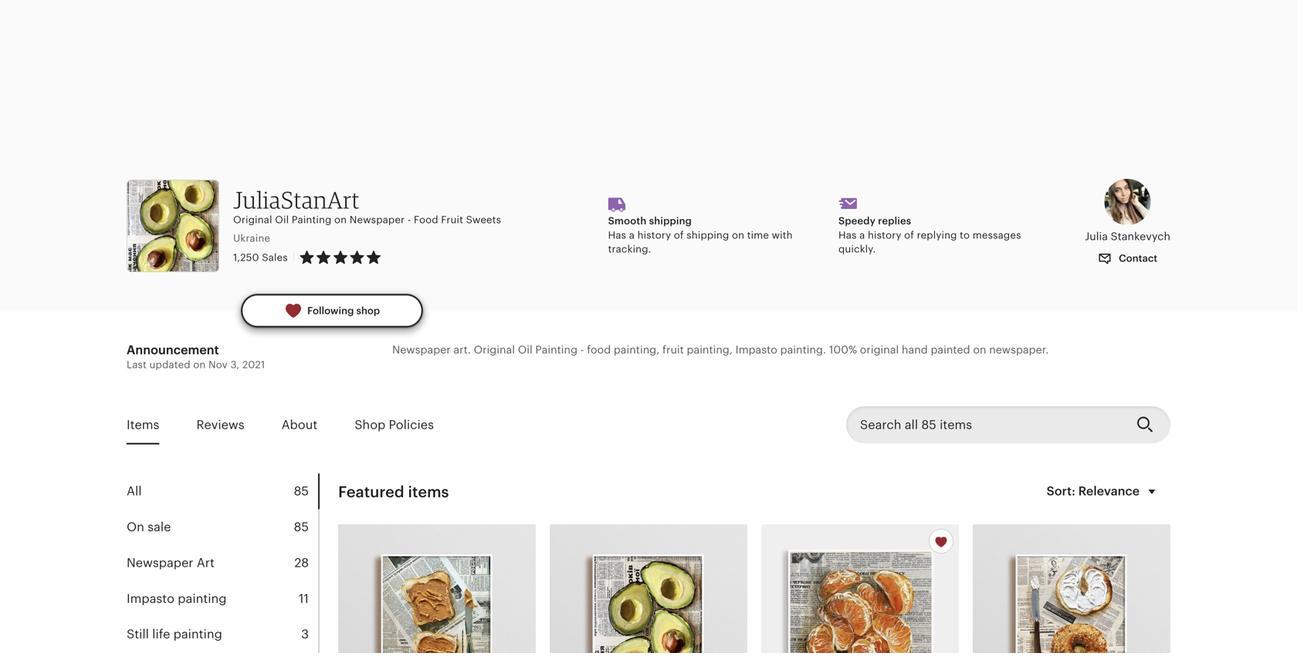 Task type: vqa. For each thing, say whether or not it's contained in the screenshot.
second Popular now from the left
no



Task type: locate. For each thing, give the bounding box(es) containing it.
2021
[[242, 359, 265, 371]]

painting inside juliastanart original oil painting on newspaper - food fruit sweets
[[292, 214, 332, 226]]

original up the ukraine
[[233, 214, 272, 226]]

fruit
[[441, 214, 463, 226]]

hand
[[902, 344, 928, 356]]

painting down art
[[178, 592, 227, 606]]

life
[[152, 628, 170, 642]]

1,250
[[233, 252, 259, 264]]

0 horizontal spatial painting
[[292, 214, 332, 226]]

bagel painting impasto painting original acrylic paining newspaper art breakfast painting image
[[973, 525, 1171, 654]]

has down smooth
[[608, 230, 626, 241]]

shipping right smooth
[[649, 216, 692, 227]]

1 of from the left
[[674, 230, 684, 241]]

speedy
[[838, 216, 876, 227]]

0 vertical spatial oil
[[275, 214, 289, 226]]

newspaper.
[[989, 344, 1049, 356]]

1 vertical spatial original
[[474, 344, 515, 356]]

on right the painted
[[973, 344, 986, 356]]

sales
[[262, 252, 288, 264]]

1 horizontal spatial of
[[904, 230, 914, 241]]

2 85 from the top
[[294, 521, 309, 535]]

0 vertical spatial impasto
[[736, 344, 777, 356]]

2 painting, from the left
[[687, 344, 733, 356]]

tab up impasto painting
[[127, 546, 318, 582]]

newspaper art. original oil painting - food painting, fruit painting, impasto painting. 100% original hand painted on newspaper.
[[392, 344, 1049, 356]]

has inside speedy replies has a history of replying to messages quickly.
[[838, 230, 857, 241]]

- left 'food'
[[580, 344, 584, 356]]

1 vertical spatial impasto
[[127, 592, 175, 606]]

impasto painting
[[127, 592, 227, 606]]

1 horizontal spatial -
[[580, 344, 584, 356]]

tab
[[127, 474, 318, 510], [127, 510, 318, 546], [127, 546, 318, 582], [127, 582, 318, 617], [127, 617, 318, 653]]

impasto painting newspaper art peanut butter toast food painting breakfast painting image
[[338, 525, 536, 654]]

painting
[[178, 592, 227, 606], [173, 628, 222, 642]]

julia
[[1085, 231, 1108, 243]]

tab down impasto painting
[[127, 617, 318, 653]]

has
[[608, 230, 626, 241], [838, 230, 857, 241]]

policies
[[389, 418, 434, 432]]

85 down about link
[[294, 485, 309, 499]]

history
[[637, 230, 671, 241], [868, 230, 902, 241]]

1 horizontal spatial oil
[[518, 344, 533, 356]]

history down replies
[[868, 230, 902, 241]]

newspaper left art.
[[392, 344, 451, 356]]

has down speedy
[[838, 230, 857, 241]]

relevance
[[1078, 485, 1140, 499]]

history inside speedy replies has a history of replying to messages quickly.
[[868, 230, 902, 241]]

to
[[960, 230, 970, 241], [508, 616, 520, 629]]

-
[[407, 214, 411, 226], [580, 344, 584, 356]]

painted
[[931, 344, 970, 356]]

on inside juliastanart original oil painting on newspaper - food fruit sweets
[[334, 214, 347, 226]]

3 tab from the top
[[127, 546, 318, 582]]

of inside speedy replies has a history of replying to messages quickly.
[[904, 230, 914, 241]]

0 vertical spatial 85
[[294, 485, 309, 499]]

on
[[334, 214, 347, 226], [732, 230, 744, 241], [973, 344, 986, 356], [193, 359, 206, 371]]

shop policies link
[[355, 408, 434, 443]]

tab down reviews link
[[127, 474, 318, 510]]

2 of from the left
[[904, 230, 914, 241]]

to right replying
[[960, 230, 970, 241]]

newspaper
[[350, 214, 405, 226], [392, 344, 451, 356], [127, 557, 193, 571]]

newspaper down the sale
[[127, 557, 193, 571]]

1 vertical spatial to
[[508, 616, 520, 629]]

1 vertical spatial 85
[[294, 521, 309, 535]]

a for smooth
[[629, 230, 635, 241]]

painting,
[[614, 344, 660, 356], [687, 344, 733, 356]]

0 horizontal spatial oil
[[275, 214, 289, 226]]

impasto left painting.
[[736, 344, 777, 356]]

shipping left time
[[687, 230, 729, 241]]

0 horizontal spatial history
[[637, 230, 671, 241]]

newspaper art
[[127, 557, 215, 571]]

tab up art
[[127, 510, 318, 546]]

painting left 'food'
[[535, 344, 578, 356]]

2 has from the left
[[838, 230, 857, 241]]

sort:
[[1047, 485, 1076, 499]]

a up tracking.
[[629, 230, 635, 241]]

85
[[294, 485, 309, 499], [294, 521, 309, 535]]

original
[[233, 214, 272, 226], [474, 344, 515, 356]]

private
[[487, 636, 519, 647]]

shop
[[356, 305, 380, 317]]

of
[[674, 230, 684, 241], [904, 230, 914, 241]]

tab containing still life painting
[[127, 617, 318, 653]]

of for replying
[[904, 230, 914, 241]]

85 up "28"
[[294, 521, 309, 535]]

messages
[[973, 230, 1021, 241]]

0 horizontal spatial impasto
[[127, 592, 175, 606]]

a for speedy
[[859, 230, 865, 241]]

on inside 'smooth shipping has a history of shipping on time with tracking.'
[[732, 230, 744, 241]]

original
[[860, 344, 899, 356]]

featured items
[[338, 484, 449, 502]]

0 vertical spatial newspaper
[[350, 214, 405, 226]]

time
[[747, 230, 769, 241]]

0 horizontal spatial has
[[608, 230, 626, 241]]

oil
[[275, 214, 289, 226], [518, 344, 533, 356]]

2 tab from the top
[[127, 510, 318, 546]]

0 vertical spatial original
[[233, 214, 272, 226]]

newspaper left 'food' at the left top of the page
[[350, 214, 405, 226]]

quickly.
[[838, 244, 876, 255]]

a inside 'smooth shipping has a history of shipping on time with tracking.'
[[629, 230, 635, 241]]

1 a from the left
[[629, 230, 635, 241]]

on
[[127, 521, 144, 535]]

tracking.
[[608, 244, 651, 255]]

impasto
[[736, 344, 777, 356], [127, 592, 175, 606]]

on down the juliastanart
[[334, 214, 347, 226]]

1 85 from the top
[[294, 485, 309, 499]]

1 horizontal spatial a
[[859, 230, 865, 241]]

2 vertical spatial newspaper
[[127, 557, 193, 571]]

painting down the juliastanart
[[292, 214, 332, 226]]

juliastanart original oil painting on newspaper - food fruit sweets
[[233, 186, 501, 226]]

painting right the life
[[173, 628, 222, 642]]

replying
[[917, 230, 957, 241]]

0 horizontal spatial -
[[407, 214, 411, 226]]

fruit
[[662, 344, 684, 356]]

1 vertical spatial newspaper
[[392, 344, 451, 356]]

4 tab from the top
[[127, 582, 318, 617]]

on left nov
[[193, 359, 206, 371]]

28
[[294, 557, 309, 571]]

on left time
[[732, 230, 744, 241]]

5 tab from the top
[[127, 617, 318, 653]]

tab containing all
[[127, 474, 318, 510]]

on sale
[[127, 521, 171, 535]]

updated
[[149, 359, 190, 371]]

newspaper inside tab
[[127, 557, 193, 571]]

painting, right fruit
[[687, 344, 733, 356]]

ukraine
[[233, 233, 270, 245]]

0 horizontal spatial painting,
[[614, 344, 660, 356]]

items link
[[127, 408, 159, 443]]

a
[[629, 230, 635, 241], [859, 230, 865, 241]]

oil right art.
[[518, 344, 533, 356]]

0 horizontal spatial a
[[629, 230, 635, 241]]

shop
[[355, 418, 386, 432]]

0 horizontal spatial of
[[674, 230, 684, 241]]

of inside 'smooth shipping has a history of shipping on time with tracking.'
[[674, 230, 684, 241]]

shipping
[[649, 216, 692, 227], [687, 230, 729, 241]]

100%
[[829, 344, 857, 356]]

with
[[772, 230, 793, 241]]

avocado wall art avocado painting original oil painting food painting avocado gift newspaper art image
[[550, 525, 747, 654]]

2 a from the left
[[859, 230, 865, 241]]

0 vertical spatial to
[[960, 230, 970, 241]]

1 vertical spatial painting
[[535, 344, 578, 356]]

1 horizontal spatial has
[[838, 230, 857, 241]]

1 tab from the top
[[127, 474, 318, 510]]

tab down art
[[127, 582, 318, 617]]

1 horizontal spatial painting
[[535, 344, 578, 356]]

reviews link
[[196, 408, 244, 443]]

painting
[[292, 214, 332, 226], [535, 344, 578, 356]]

sweets
[[466, 214, 501, 226]]

shops
[[818, 626, 853, 639]]

1 history from the left
[[637, 230, 671, 241]]

has inside 'smooth shipping has a history of shipping on time with tracking.'
[[608, 230, 626, 241]]

0 horizontal spatial original
[[233, 214, 272, 226]]

to inside speedy replies has a history of replying to messages quickly.
[[960, 230, 970, 241]]

juliastanart
[[233, 186, 360, 214]]

0 vertical spatial -
[[407, 214, 411, 226]]

1 horizontal spatial to
[[960, 230, 970, 241]]

3
[[301, 628, 309, 642]]

history up tracking.
[[637, 230, 671, 241]]

original right art.
[[474, 344, 515, 356]]

view favorite shops
[[740, 626, 853, 639]]

art.
[[454, 344, 471, 356]]

0 horizontal spatial to
[[508, 616, 520, 629]]

1 horizontal spatial painting,
[[687, 344, 733, 356]]

a up quickly.
[[859, 230, 865, 241]]

to up private
[[508, 616, 520, 629]]

a inside speedy replies has a history of replying to messages quickly.
[[859, 230, 865, 241]]

julia stankevych
[[1085, 231, 1171, 243]]

2 history from the left
[[868, 230, 902, 241]]

1 horizontal spatial history
[[868, 230, 902, 241]]

impasto up the life
[[127, 592, 175, 606]]

0 vertical spatial painting
[[292, 214, 332, 226]]

- left 'food' at the left top of the page
[[407, 214, 411, 226]]

speedy replies has a history of replying to messages quickly.
[[838, 216, 1021, 255]]

painting, left fruit
[[614, 344, 660, 356]]

oil down the juliastanart
[[275, 214, 289, 226]]

replies
[[878, 216, 911, 227]]

contact button
[[1086, 245, 1169, 273]]

1 has from the left
[[608, 230, 626, 241]]

history inside 'smooth shipping has a history of shipping on time with tracking.'
[[637, 230, 671, 241]]



Task type: describe. For each thing, give the bounding box(es) containing it.
nov
[[208, 359, 228, 371]]

food
[[587, 344, 611, 356]]

painting.
[[780, 344, 826, 356]]

favorite
[[771, 626, 815, 639]]

contact
[[1116, 253, 1158, 264]]

has for has a history of shipping on time with tracking.
[[608, 230, 626, 241]]

1 vertical spatial painting
[[173, 628, 222, 642]]

items
[[408, 484, 449, 502]]

announcement last updated on nov 3, 2021
[[127, 344, 265, 371]]

of for shipping
[[674, 230, 684, 241]]

1 painting, from the left
[[614, 344, 660, 356]]

julia stankevych link
[[1085, 179, 1171, 245]]

saved to favorites
[[469, 616, 576, 629]]

sale
[[148, 521, 171, 535]]

history for replies
[[868, 230, 902, 241]]

stankevych
[[1111, 231, 1171, 243]]

still life painting
[[127, 628, 222, 642]]

Search all 85 items text field
[[846, 407, 1124, 444]]

1 horizontal spatial impasto
[[736, 344, 777, 356]]

1 vertical spatial shipping
[[687, 230, 729, 241]]

85 for all
[[294, 485, 309, 499]]

following
[[307, 305, 354, 317]]

last
[[127, 359, 147, 371]]

following shop
[[307, 305, 380, 317]]

1 horizontal spatial original
[[474, 344, 515, 356]]

0 vertical spatial shipping
[[649, 216, 692, 227]]

view
[[740, 626, 768, 639]]

tangerine painting orange painting original oil painting mandarin painting citrus painting newspaper art fruit painting image
[[761, 525, 959, 654]]

- inside juliastanart original oil painting on newspaper - food fruit sweets
[[407, 214, 411, 226]]

tab containing newspaper art
[[127, 546, 318, 582]]

featured
[[338, 484, 404, 502]]

about link
[[282, 408, 318, 443]]

about
[[282, 418, 318, 432]]

all
[[127, 485, 142, 499]]

newspaper inside juliastanart original oil painting on newspaper - food fruit sweets
[[350, 214, 405, 226]]

art
[[197, 557, 215, 571]]

sort: relevance button
[[1037, 474, 1171, 511]]

tab containing impasto painting
[[127, 582, 318, 617]]

smooth
[[608, 216, 647, 227]]

3,
[[230, 359, 240, 371]]

reviews
[[196, 418, 244, 432]]

impasto inside tab
[[127, 592, 175, 606]]

|
[[292, 252, 295, 264]]

favorites
[[523, 616, 576, 629]]

original inside juliastanart original oil painting on newspaper - food fruit sweets
[[233, 214, 272, 226]]

food
[[414, 214, 438, 226]]

smooth shipping has a history of shipping on time with tracking.
[[608, 216, 793, 255]]

0 vertical spatial painting
[[178, 592, 227, 606]]

view favorite shops link
[[729, 618, 864, 646]]

julia stankevych image
[[1105, 179, 1151, 226]]

newspaper for newspaper art
[[127, 557, 193, 571]]

tab containing on sale
[[127, 510, 318, 546]]

85 for on sale
[[294, 521, 309, 535]]

history for shipping
[[637, 230, 671, 241]]

shop policies
[[355, 418, 434, 432]]

oil inside juliastanart original oil painting on newspaper - food fruit sweets
[[275, 214, 289, 226]]

1 vertical spatial -
[[580, 344, 584, 356]]

announcement
[[127, 344, 219, 357]]

sections tab list
[[127, 474, 320, 654]]

on inside announcement last updated on nov 3, 2021
[[193, 359, 206, 371]]

still
[[127, 628, 149, 642]]

sort: relevance
[[1047, 485, 1140, 499]]

1,250 sales |
[[233, 252, 295, 264]]

has for has a history of replying to messages quickly.
[[838, 230, 857, 241]]

1 vertical spatial oil
[[518, 344, 533, 356]]

items
[[127, 418, 159, 432]]

saved
[[469, 616, 504, 629]]

following shop button
[[242, 295, 422, 327]]

newspaper for newspaper art. original oil painting - food painting, fruit painting, impasto painting. 100% original hand painted on newspaper.
[[392, 344, 451, 356]]

11
[[299, 592, 309, 606]]



